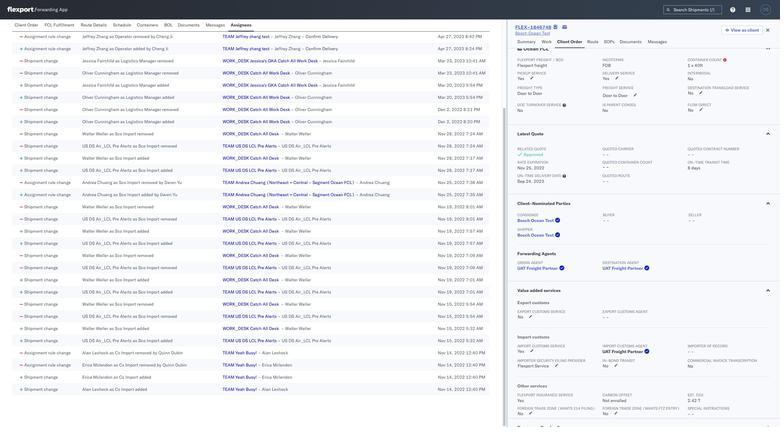 Task type: locate. For each thing, give the bounding box(es) containing it.
0 horizontal spatial trade
[[534, 407, 546, 411]]

foreign
[[517, 407, 533, 411], [603, 407, 619, 411]]

1 vertical spatial 5:32
[[466, 339, 475, 344]]

route for route details
[[81, 22, 92, 28]]

1 vertical spatial bosch
[[517, 218, 530, 224]]

28, for us ds air_lcl pre alerts as sco import added
[[447, 168, 453, 173]]

est.
[[688, 393, 695, 398]]

est. co2 2.42 t
[[688, 393, 704, 404]]

messages button
[[203, 20, 228, 31], [645, 36, 670, 48]]

services inside value added services button
[[544, 288, 561, 294]]

nov inside 'quoted contract number - - rate expiration nov 25, 2022'
[[517, 165, 525, 171]]

8 19, from the top
[[447, 290, 453, 295]]

foreign down not
[[603, 407, 619, 411]]

0 vertical spatial team andrea chueng (northeast + central - segment ocean fcl) - andrea chueng
[[223, 180, 390, 186]]

transload
[[712, 86, 734, 90]]

0 vertical spatial transit
[[705, 160, 720, 165]]

team andrea chueng (northeast + central - segment ocean fcl) - andrea chueng for andrea chueng as sco import added by daren yu
[[223, 192, 390, 198]]

uat down origin
[[517, 266, 526, 272]]

all for mar 20, 2023 5:54 pm
[[263, 95, 268, 100]]

us ds air_lcl pre alerts as sco import removed
[[82, 144, 177, 149], [82, 217, 177, 222], [82, 265, 177, 271], [82, 314, 177, 320]]

documents right bol button
[[178, 22, 200, 28]]

1 vertical spatial fcl
[[540, 46, 549, 52]]

export
[[517, 300, 531, 306], [517, 310, 531, 315], [603, 310, 617, 315]]

uat freight partner link for destination
[[603, 266, 651, 272]]

bosch for consignee
[[517, 218, 530, 224]]

as inside button
[[742, 27, 746, 33]]

buoy! for alan leshock as cs import removed by quinn dubin
[[246, 351, 257, 356]]

cs
[[115, 351, 120, 356], [119, 363, 124, 368], [119, 375, 124, 381], [115, 387, 120, 393]]

bosch ocean test
[[515, 30, 550, 36], [517, 218, 554, 224], [517, 233, 554, 238]]

carrier
[[618, 147, 634, 151]]

transit right bond
[[620, 359, 635, 364]]

7:35
[[466, 192, 475, 198]]

yes down other
[[517, 399, 524, 404]]

2 mar 23, 2023 10:41 am from the top
[[438, 70, 486, 76]]

2 nov 19, 2022 8:01 am from the top
[[438, 217, 483, 222]]

team us ds lcl pre alerts - us ds air_lcl pre alerts for nov 15, 2022 5:54 am
[[223, 314, 331, 320]]

3 team us ds lcl pre alerts - us ds air_lcl pre alerts from the top
[[223, 217, 331, 222]]

2 us ds air_lcl pre alerts as sco import removed from the top
[[82, 217, 177, 222]]

us
[[82, 144, 88, 149], [236, 144, 241, 149], [282, 144, 287, 149], [82, 168, 88, 173], [236, 168, 241, 173], [282, 168, 287, 173], [82, 217, 88, 222], [236, 217, 241, 222], [282, 217, 287, 222], [82, 241, 88, 247], [236, 241, 241, 247], [282, 241, 287, 247], [82, 265, 88, 271], [236, 265, 241, 271], [282, 265, 287, 271], [82, 290, 88, 295], [236, 290, 241, 295], [282, 290, 287, 295], [82, 314, 88, 320], [236, 314, 241, 320], [282, 314, 287, 320], [82, 339, 88, 344], [236, 339, 241, 344], [282, 339, 287, 344]]

nov 19, 2022 7:09 am for work_desk catch all desk - walter weller
[[438, 253, 483, 259]]

0 horizontal spatial order
[[27, 22, 38, 28]]

0 vertical spatial 7:09
[[466, 253, 475, 259]]

1 horizontal spatial forwarding
[[517, 251, 541, 257]]

quoted left the route
[[603, 174, 617, 178]]

1 7:09 from the top
[[466, 253, 475, 259]]

shipment change
[[24, 58, 58, 64], [24, 70, 58, 76], [24, 83, 58, 88], [24, 95, 58, 100], [24, 107, 58, 112], [24, 119, 58, 125], [24, 131, 58, 137], [24, 144, 58, 149], [24, 156, 58, 161], [24, 168, 58, 173], [24, 204, 58, 210], [24, 217, 58, 222], [24, 229, 58, 234], [24, 241, 58, 247], [24, 253, 58, 259], [24, 265, 58, 271], [24, 278, 58, 283], [24, 290, 58, 295], [24, 302, 58, 307], [24, 314, 58, 320], [24, 326, 58, 332], [24, 339, 58, 344], [24, 375, 58, 381], [24, 387, 58, 393]]

apr 27, 2023 8:42 pm
[[438, 34, 482, 39]]

1 rule from the top
[[48, 34, 56, 39]]

1 vertical spatial oliver cunningham as logistics manager added
[[82, 119, 174, 125]]

cs up alan leshock as cs import added at left
[[119, 375, 124, 381]]

jeffrey
[[82, 34, 95, 39], [236, 34, 248, 39], [275, 34, 287, 39], [82, 46, 95, 52], [236, 46, 248, 52], [275, 46, 287, 52]]

oliver cunningham as logistics manager removed for dec 2, 2022 8:21 pm
[[82, 107, 179, 112]]

0 horizontal spatial route
[[81, 22, 92, 28]]

time down 'number'
[[721, 160, 730, 165]]

daren
[[164, 180, 176, 186], [160, 192, 172, 198]]

nov 28, 2022 7:24 am for work_desk catch all desk - walter weller
[[438, 131, 483, 137]]

25, inside 'quoted contract number - - rate expiration nov 25, 2022'
[[526, 165, 533, 171]]

2 assignment rule change from the top
[[24, 46, 71, 52]]

fcl) for nov 25, 2022 7:35 am
[[344, 192, 355, 198]]

1 vertical spatial jessica's
[[250, 83, 267, 88]]

cs for alan leshock as cs import added
[[115, 387, 120, 393]]

reassigned
[[134, 22, 155, 27]]

door down type
[[533, 91, 542, 96]]

all for nov 19, 2022 8:01 am
[[263, 204, 268, 210]]

client-
[[517, 201, 532, 207]]

1 vertical spatial apr
[[438, 46, 445, 52]]

17 shipment from the top
[[24, 278, 43, 283]]

to up turnover
[[528, 91, 532, 96]]

bosch ocean test down shipper
[[517, 233, 554, 238]]

team yeah buoy! - alan leshock
[[223, 351, 288, 356], [223, 387, 288, 393]]

mar 20, 2023 5:54 pm
[[438, 83, 483, 88], [438, 95, 483, 100]]

client-nominated parties
[[517, 201, 571, 207]]

freight down origin agent
[[527, 266, 541, 272]]

fcl inside 'button'
[[540, 46, 549, 52]]

0 vertical spatial 7:57
[[466, 229, 475, 234]]

5 lcl from the top
[[249, 265, 257, 271]]

1 vertical spatial central
[[293, 192, 308, 198]]

0 vertical spatial apr
[[438, 34, 445, 39]]

1 horizontal spatial omkar
[[162, 22, 175, 27]]

zhang
[[249, 34, 261, 39], [249, 46, 261, 52]]

customs inside export customs agent - -
[[617, 310, 635, 315]]

2 20, from the top
[[447, 95, 453, 100]]

service up foreign trade zone (wants 214 filing)
[[559, 393, 573, 398]]

1 vertical spatial yu
[[173, 192, 177, 198]]

12 shipment change from the top
[[24, 217, 58, 222]]

customs down the export customs
[[532, 310, 550, 315]]

2 horizontal spatial time
[[721, 160, 730, 165]]

1 buoy! from the top
[[246, 351, 257, 356]]

zone down flexport insurance service yes
[[547, 407, 557, 411]]

27, up apr 27, 2023 8:24 pm
[[446, 34, 453, 39]]

client down flexport. image
[[15, 22, 26, 28]]

dec 2, 2022 8:20 pm
[[438, 119, 480, 125]]

uat freight partner link for origin
[[517, 266, 566, 272]]

no down intermodal
[[688, 76, 693, 82]]

service for flexport service
[[535, 364, 549, 369]]

1 horizontal spatial on-
[[688, 160, 695, 165]]

0 vertical spatial client
[[15, 22, 26, 28]]

bosch for shipper
[[517, 233, 530, 238]]

uat freight partner link down origin agent
[[517, 266, 566, 272]]

work_desk catch all desk - walter weller for nov 19, 2022 7:57 am
[[223, 229, 311, 234]]

2 trade from the left
[[619, 407, 631, 411]]

flexport inside flexport insurance service yes
[[517, 393, 536, 398]]

change
[[57, 34, 71, 39], [57, 46, 71, 52], [44, 58, 58, 64], [44, 70, 58, 76], [44, 83, 58, 88], [44, 95, 58, 100], [44, 107, 58, 112], [44, 119, 58, 125], [44, 131, 58, 137], [44, 144, 58, 149], [44, 156, 58, 161], [44, 168, 58, 173], [57, 180, 71, 186], [57, 192, 71, 198], [44, 204, 58, 210], [44, 217, 58, 222], [44, 229, 58, 234], [44, 241, 58, 247], [44, 253, 58, 259], [44, 265, 58, 271], [44, 278, 58, 283], [44, 290, 58, 295], [44, 302, 58, 307], [44, 314, 58, 320], [44, 326, 58, 332], [44, 339, 58, 344], [57, 351, 71, 356], [57, 363, 71, 368], [44, 375, 58, 381], [44, 387, 58, 393]]

dec for dec 2, 2022 8:20 pm
[[438, 119, 446, 125]]

quoted for quoted route - -
[[603, 174, 617, 178]]

7:24 for walter weller
[[466, 131, 475, 137]]

1 vertical spatial count
[[640, 160, 653, 165]]

4 shipment change from the top
[[24, 95, 58, 100]]

2 walter weller as sco import added from the top
[[82, 229, 149, 234]]

buoy! for erica mclendon as cs import removed by quinn dubin
[[246, 363, 257, 368]]

1 vertical spatial team andrea chueng (northeast + central - segment ocean fcl) - andrea chueng
[[223, 192, 390, 198]]

services up the export customs
[[544, 288, 561, 294]]

27, for apr 27, 2023 8:42 pm
[[446, 34, 453, 39]]

1 vertical spatial 2,
[[447, 119, 451, 125]]

4 team us ds lcl pre alerts - us ds air_lcl pre alerts from the top
[[223, 241, 331, 247]]

service right transload
[[735, 86, 750, 90]]

importer up flexport service
[[517, 359, 536, 364]]

Search Shipments (/) text field
[[663, 5, 722, 14]]

1 nov 28, 2022 7:17 am from the top
[[438, 156, 483, 161]]

cs down erica mclendon as cs import added
[[115, 387, 120, 393]]

7 team from the top
[[223, 217, 234, 222]]

1 vertical spatial 27,
[[446, 46, 453, 52]]

0 vertical spatial nov 19, 2022 8:01 am
[[438, 204, 483, 210]]

work_desk jessica's gka catch all work desk - jessica fairchild for added
[[223, 83, 355, 88]]

0 horizontal spatial messages button
[[203, 20, 228, 31]]

0 horizontal spatial destination
[[603, 261, 626, 265]]

2 work_desk jessica's gka catch all work desk - jessica fairchild from the top
[[223, 83, 355, 88]]

1 zhang from the top
[[249, 34, 261, 39]]

1 28, from the top
[[447, 131, 453, 137]]

customs for import customs service
[[532, 344, 549, 349]]

zone left ftz at right bottom
[[632, 407, 642, 411]]

2 vertical spatial operator
[[115, 46, 132, 52]]

0 vertical spatial nov 19, 2022 7:01 am
[[438, 278, 483, 283]]

1 vertical spatial oliver cunningham as logistics manager removed
[[82, 107, 179, 112]]

0 vertical spatial dubin
[[171, 351, 183, 356]]

2 buoy! from the top
[[246, 363, 257, 368]]

1 7:24 from the top
[[466, 131, 475, 137]]

3 work_desk catch all work desk - oliver cunningham from the top
[[223, 107, 332, 112]]

quoted inside 'quoted contract number - - rate expiration nov 25, 2022'
[[688, 147, 702, 151]]

0 vertical spatial 7:17
[[466, 156, 475, 161]]

1 horizontal spatial (wants
[[643, 407, 658, 411]]

count right the container
[[640, 160, 653, 165]]

2023 for oliver cunningham as logistics manager added
[[454, 95, 465, 100]]

1 test from the top
[[262, 34, 270, 39]]

25, for nov 25, 2022 7:35 am
[[447, 192, 453, 198]]

omkar right containers button
[[162, 22, 175, 27]]

0 horizontal spatial messages
[[206, 22, 225, 28]]

1 nov 15, 2022 5:54 am from the top
[[438, 302, 483, 307]]

segment for nov 25, 2022 7:35 am
[[313, 192, 330, 198]]

3 us ds air_lcl pre alerts as sco import removed from the top
[[82, 265, 177, 271]]

quoted left the contract
[[688, 147, 702, 151]]

1 19, from the top
[[447, 204, 453, 210]]

0 vertical spatial 7:01
[[466, 278, 475, 283]]

1 vertical spatial 23,
[[447, 70, 453, 76]]

route left details
[[81, 22, 92, 28]]

0 horizontal spatial on-
[[517, 174, 525, 178]]

route
[[81, 22, 92, 28], [587, 39, 599, 44]]

0 horizontal spatial foreign
[[517, 407, 533, 411]]

1 vertical spatial ji
[[166, 46, 168, 52]]

7:09 for us ds air_lcl pre alerts
[[466, 265, 475, 271]]

jessica fairchild as logistics manager removed
[[82, 58, 174, 64]]

18 shipment from the top
[[24, 290, 43, 295]]

1 vertical spatial 10:41
[[466, 70, 478, 76]]

to
[[528, 91, 532, 96], [613, 93, 617, 98]]

yes down fob
[[603, 76, 610, 81]]

7 lcl from the top
[[249, 314, 257, 320]]

all for mar 23, 2023 10:41 am
[[263, 70, 268, 76]]

no down doc
[[517, 108, 523, 113]]

flexport service
[[518, 364, 549, 369]]

bosch down consignee
[[517, 218, 530, 224]]

nov 28, 2022 7:17 am
[[438, 156, 483, 161], [438, 168, 483, 173]]

1 vertical spatial dubin
[[175, 363, 187, 368]]

team us ds lcl pre alerts - us ds air_lcl pre alerts for nov 19, 2022 7:09 am
[[223, 265, 331, 271]]

0 vertical spatial nov 28, 2022 7:24 am
[[438, 131, 483, 137]]

quote
[[531, 131, 544, 137]]

services up insurance
[[530, 384, 547, 389]]

2 horizontal spatial service
[[619, 86, 634, 90]]

1 horizontal spatial documents
[[620, 39, 642, 44]]

fulfillment
[[53, 22, 74, 28]]

test down 1846748
[[542, 30, 550, 36]]

freight down import customs agent
[[612, 350, 627, 355]]

ji for jeffrey zhang as operator removed by cheng ji
[[170, 34, 173, 39]]

0 vertical spatial bosch ocean test
[[515, 30, 550, 36]]

nov 28, 2022 7:24 am
[[438, 131, 483, 137], [438, 144, 483, 149]]

time
[[695, 160, 704, 165], [721, 160, 730, 165], [525, 174, 534, 178]]

2, for dec 2, 2022 8:21 pm
[[447, 107, 451, 112]]

2 nov 15, 2022 5:32 am from the top
[[438, 339, 483, 344]]

4 19, from the top
[[447, 241, 453, 247]]

0 vertical spatial mar 20, 2023 5:54 pm
[[438, 83, 483, 88]]

assignment for andrea chueng as sco import removed by daren yu
[[24, 180, 47, 186]]

0 vertical spatial order
[[27, 22, 38, 28]]

export customs
[[517, 300, 550, 306]]

nov 15, 2022 5:54 am for work_desk catch all desk - walter weller
[[438, 302, 483, 307]]

1 horizontal spatial foreign
[[603, 407, 619, 411]]

route details
[[81, 22, 107, 28]]

1 5:54 from the top
[[466, 83, 475, 88]]

4 12:40 from the top
[[466, 387, 478, 393]]

1 2, from the top
[[447, 107, 451, 112]]

1 + from the top
[[290, 180, 292, 186]]

messages
[[206, 22, 225, 28], [648, 39, 667, 44]]

seller
[[689, 213, 702, 218]]

cheng down bol button
[[156, 34, 169, 39]]

customs up in-bond transit
[[617, 344, 635, 349]]

uat freight partner for origin
[[517, 266, 558, 272]]

2 uat freight partner link from the left
[[603, 266, 651, 272]]

dec down dec 2, 2022 8:21 pm at the top of the page
[[438, 119, 446, 125]]

mar 20, 2023 5:54 pm for work_desk jessica's gka catch all work desk - jessica fairchild
[[438, 83, 483, 88]]

doc
[[517, 103, 525, 107]]

0 vertical spatial nov 15, 2022 5:54 am
[[438, 302, 483, 307]]

view as client
[[731, 27, 759, 33]]

no inside commercial invoice transcription no
[[688, 364, 693, 370]]

25, down nov 25, 2022 7:36 am
[[447, 192, 453, 198]]

view as client button
[[722, 26, 763, 35]]

0 vertical spatial yu
[[177, 180, 182, 186]]

3 mar from the top
[[438, 83, 446, 88]]

2 test from the top
[[262, 46, 270, 52]]

order left the route button
[[571, 39, 582, 44]]

apr for apr 27, 2023 8:42 pm
[[438, 34, 445, 39]]

savant left the schedule
[[96, 22, 109, 27]]

assignment for alan leshock as cs import removed by quinn dubin
[[24, 351, 47, 356]]

no down flow on the top
[[688, 108, 694, 113]]

assignment rule change for andrea chueng as sco import added by daren yu
[[24, 192, 71, 198]]

service up the door to door
[[619, 86, 634, 90]]

on- for on-time delivery date
[[517, 174, 525, 178]]

0 vertical spatial zhang
[[249, 34, 261, 39]]

25, up nov 25, 2022 7:35 am
[[447, 180, 453, 186]]

yes for delivery
[[603, 76, 610, 81]]

quoted inside quoted container count - -
[[603, 160, 617, 165]]

5:32 for us ds air_lcl pre alerts
[[466, 339, 475, 344]]

28, for us ds air_lcl pre alerts as sco import removed
[[447, 144, 453, 149]]

cs up erica mclendon as cs import added
[[119, 363, 124, 368]]

28, for walter weller as sco import added
[[447, 156, 453, 161]]

yes for pickup
[[518, 76, 524, 81]]

ocean fcl
[[524, 46, 549, 52]]

to down freight service
[[613, 93, 617, 98]]

customs down import customs
[[532, 344, 549, 349]]

quinn
[[158, 351, 170, 356], [163, 363, 174, 368]]

15, for walter weller as sco import added
[[447, 326, 453, 332]]

documents button right bol
[[175, 20, 203, 31]]

quoted left carrier
[[603, 147, 617, 151]]

bosch ocean test link down consignee
[[517, 218, 562, 224]]

transit
[[705, 160, 720, 165], [620, 359, 635, 364]]

1 vertical spatial (northeast
[[267, 192, 289, 198]]

bosch ocean test link down shipper
[[517, 233, 562, 239]]

operator down jeffrey zhang as operator removed by cheng ji
[[115, 46, 132, 52]]

app
[[59, 7, 68, 13]]

alerts
[[120, 144, 132, 149], [265, 144, 277, 149], [320, 144, 331, 149], [120, 168, 132, 173], [265, 168, 277, 173], [320, 168, 331, 173], [120, 217, 132, 222], [265, 217, 277, 222], [320, 217, 331, 222], [120, 241, 132, 247], [265, 241, 277, 247], [320, 241, 331, 247], [120, 265, 132, 271], [265, 265, 277, 271], [320, 265, 331, 271], [120, 290, 132, 295], [265, 290, 277, 295], [320, 290, 331, 295], [120, 314, 132, 320], [265, 314, 277, 320], [320, 314, 331, 320], [120, 339, 132, 344], [265, 339, 277, 344], [320, 339, 331, 344]]

freight
[[536, 58, 552, 62], [535, 63, 547, 68]]

all for nov 19, 2022 7:01 am
[[263, 278, 268, 283]]

1 horizontal spatial trade
[[619, 407, 631, 411]]

transit down the contract
[[705, 160, 720, 165]]

0 vertical spatial fcl)
[[344, 180, 355, 186]]

rule
[[48, 34, 56, 39], [48, 46, 56, 52], [48, 180, 56, 186], [48, 192, 56, 198], [48, 351, 56, 356], [48, 363, 56, 368]]

is
[[603, 103, 606, 107]]

importer security filing provider
[[517, 359, 586, 364]]

uat up the in-
[[603, 350, 611, 355]]

8 team from the top
[[223, 241, 234, 247]]

2023 for jeffrey zhang as operator removed by cheng ji
[[454, 34, 464, 39]]

customs up import customs service
[[532, 335, 550, 340]]

no down commercial
[[688, 364, 693, 370]]

oliver cunningham as logistics manager added
[[82, 95, 174, 100], [82, 119, 174, 125]]

1 horizontal spatial to
[[613, 93, 617, 98]]

bosch ocean test down consignee
[[517, 218, 554, 224]]

service right turnover
[[547, 103, 561, 107]]

5 work_desk catch all desk - walter weller from the top
[[223, 253, 311, 259]]

test
[[542, 30, 550, 36], [545, 218, 554, 224], [545, 233, 554, 238]]

1 vertical spatial nov 19, 2022 7:01 am
[[438, 290, 483, 295]]

time for on-time delivery date
[[525, 174, 534, 178]]

1 horizontal spatial time
[[695, 160, 704, 165]]

22 shipment from the top
[[24, 339, 43, 344]]

3 14, from the top
[[447, 375, 453, 381]]

2 foreign from the left
[[603, 407, 619, 411]]

importer left of
[[688, 344, 706, 349]]

filing
[[555, 359, 567, 364]]

all
[[291, 58, 296, 64], [263, 70, 268, 76], [291, 83, 296, 88], [263, 95, 268, 100], [263, 107, 268, 112], [263, 119, 268, 125], [263, 131, 268, 137], [263, 156, 268, 161], [263, 204, 268, 210], [263, 229, 268, 234], [263, 253, 268, 259], [263, 278, 268, 283], [263, 302, 268, 307], [263, 326, 268, 332]]

omkar
[[82, 22, 95, 27], [162, 22, 175, 27]]

2 gka from the top
[[268, 83, 277, 88]]

5 shipment from the top
[[24, 107, 43, 112]]

forwarding for forwarding app
[[35, 7, 58, 13]]

no down the in-
[[603, 364, 608, 369]]

0 horizontal spatial (wants
[[558, 407, 573, 411]]

freight inside freight type door to door
[[517, 86, 533, 90]]

flexport for flexport service
[[518, 364, 534, 369]]

1 vertical spatial transit
[[620, 359, 635, 364]]

pm
[[476, 34, 482, 39], [476, 46, 482, 52], [476, 83, 483, 88], [476, 95, 483, 100], [474, 107, 480, 112], [474, 119, 480, 125], [479, 351, 485, 356], [479, 363, 485, 368], [479, 375, 485, 381], [479, 387, 485, 393]]

15 shipment from the top
[[24, 253, 43, 259]]

catch for nov 28, 2022 7:24 am
[[250, 131, 262, 137]]

operator for added
[[115, 46, 132, 52]]

partner down destination agent
[[628, 266, 643, 272]]

5:54 for cunningham
[[466, 95, 475, 100]]

1 apr from the top
[[438, 34, 445, 39]]

1 vertical spatial team yeah buoy! - alan leshock
[[223, 387, 288, 393]]

service down value added services
[[551, 310, 566, 315]]

quoted inside quoted carrier - -
[[603, 147, 617, 151]]

savant right bol button
[[176, 22, 189, 27]]

assignment for erica mclendon as cs import removed by quinn dubin
[[24, 363, 47, 368]]

2 7:57 from the top
[[466, 241, 475, 247]]

route left sops
[[587, 39, 599, 44]]

foreign down other
[[517, 407, 533, 411]]

5:32 for walter weller
[[466, 326, 475, 332]]

uat for origin
[[517, 266, 526, 272]]

nov 15, 2022 5:54 am
[[438, 302, 483, 307], [438, 314, 483, 320]]

mar 23, 2023 10:41 am for work_desk jessica's gka catch all work desk - jessica fairchild
[[438, 58, 486, 64]]

on- inside on-time transit time 8 days
[[688, 160, 695, 165]]

9 work_desk from the top
[[223, 204, 249, 210]]

work inside the work button
[[542, 39, 552, 44]]

20, for work_desk jessica's gka catch all work desk - jessica fairchild
[[447, 83, 453, 88]]

dec 2, 2022 8:21 pm
[[438, 107, 480, 112]]

bosch ocean test for consignee
[[517, 218, 554, 224]]

2 confirm from the top
[[306, 46, 321, 52]]

door
[[517, 91, 527, 96], [533, 91, 542, 96], [603, 93, 612, 98], [618, 93, 628, 98]]

assignment rule change for jeffrey zhang as operator added by cheng ji
[[24, 46, 71, 52]]

2,
[[447, 107, 451, 112], [447, 119, 451, 125]]

test for jeffrey zhang as operator removed by cheng ji
[[262, 34, 270, 39]]

1 5:32 from the top
[[466, 326, 475, 332]]

fcl) for nov 25, 2022 7:36 am
[[344, 180, 355, 186]]

enrolled
[[611, 399, 627, 404]]

1 team yeah buoy! - erica mclendon from the top
[[223, 363, 292, 368]]

2 8:01 from the top
[[466, 217, 475, 222]]

mar 23, 2023 10:41 am for work_desk catch all work desk - oliver cunningham
[[438, 70, 486, 76]]

nov 19, 2022 7:09 am for team us ds lcl pre alerts - us ds air_lcl pre alerts
[[438, 265, 483, 271]]

bosch ocean test down flex-1846748
[[515, 30, 550, 36]]

customs for export customs
[[532, 300, 550, 306]]

mclendon
[[93, 363, 112, 368], [273, 363, 292, 368], [93, 375, 112, 381], [273, 375, 292, 381]]

0 vertical spatial central
[[293, 180, 308, 186]]

gka for jessica fairchild as logistics manager added
[[268, 83, 277, 88]]

0 vertical spatial 8:01
[[466, 204, 475, 210]]

1 14, from the top
[[447, 351, 453, 356]]

1 confirm from the top
[[306, 34, 321, 39]]

3 buoy! from the top
[[246, 375, 257, 381]]

14 team from the top
[[223, 363, 234, 368]]

0 vertical spatial 2,
[[447, 107, 451, 112]]

work_desk catch all work desk - oliver cunningham for mar 20, 2023 5:54 pm
[[223, 95, 332, 100]]

0 vertical spatial work_desk jessica's gka catch all work desk - jessica fairchild
[[223, 58, 355, 64]]

14 shipment from the top
[[24, 241, 43, 247]]

6 assignment from the top
[[24, 363, 47, 368]]

oliver cunningham as logistics manager removed down jessica fairchild as logistics manager removed
[[82, 70, 179, 76]]

time up 24,
[[525, 174, 534, 178]]

0 vertical spatial jessica's
[[250, 58, 267, 64]]

1 vertical spatial 20,
[[447, 95, 453, 100]]

0 vertical spatial cheng
[[156, 34, 169, 39]]

1 horizontal spatial client
[[557, 39, 570, 44]]

time up days
[[695, 160, 704, 165]]

(wants left 214 on the right bottom of page
[[558, 407, 573, 411]]

importer inside 'importer of record - -'
[[688, 344, 706, 349]]

4 lcl from the top
[[249, 241, 257, 247]]

3 walter weller as sco import added from the top
[[82, 278, 149, 283]]

2 dec from the top
[[438, 119, 446, 125]]

special instructions - -
[[688, 407, 730, 418]]

bosch down the flex-
[[515, 30, 527, 36]]

jessica's for added
[[250, 83, 267, 88]]

catch
[[278, 58, 289, 64], [250, 70, 262, 76], [278, 83, 289, 88], [250, 95, 262, 100], [250, 107, 262, 112], [250, 119, 262, 125], [250, 131, 262, 137], [250, 156, 262, 161], [250, 204, 262, 210], [250, 229, 262, 234], [250, 253, 262, 259], [250, 278, 262, 283], [250, 302, 262, 307], [250, 326, 262, 332]]

quoted inside quoted route - -
[[603, 174, 617, 178]]

yes
[[518, 76, 524, 81], [603, 76, 610, 81], [518, 349, 524, 355], [517, 399, 524, 404]]

forwarding left app
[[35, 7, 58, 13]]

date
[[552, 174, 561, 178]]

gka
[[268, 58, 277, 64], [268, 83, 277, 88]]

3 12:40 from the top
[[466, 375, 478, 381]]

1 vertical spatial 7:09
[[466, 265, 475, 271]]

1 horizontal spatial order
[[571, 39, 582, 44]]

2 nov 14, 2022 12:40 pm from the top
[[438, 363, 485, 368]]

central
[[293, 180, 308, 186], [293, 192, 308, 198]]

1 horizontal spatial savant
[[176, 22, 189, 27]]

client order for bottommost client order button
[[557, 39, 582, 44]]

test up agents
[[545, 233, 554, 238]]

oliver cunningham as logistics manager removed down jessica fairchild as logistics manager added
[[82, 107, 179, 112]]

cheng for jeffrey zhang as operator added by cheng ji
[[152, 46, 164, 52]]

nov 14, 2022 12:40 pm
[[438, 351, 485, 356], [438, 363, 485, 368], [438, 375, 485, 381], [438, 387, 485, 393]]

1 nov 19, 2022 7:09 am from the top
[[438, 253, 483, 259]]

2 7:24 from the top
[[466, 144, 475, 149]]

freight up pickup service
[[535, 63, 547, 68]]

1 central from the top
[[293, 180, 308, 186]]

team yeah buoy! - alan leshock for alan leshock as cs import removed by quinn dubin
[[223, 351, 288, 356]]

24 shipment from the top
[[24, 387, 43, 393]]

6 work_desk from the top
[[223, 119, 249, 125]]

uat down destination agent
[[603, 266, 611, 272]]

operator down schedule button
[[115, 34, 132, 39]]

central for andrea chueng as sco import removed by daren yu
[[293, 180, 308, 186]]

client right the work button
[[557, 39, 570, 44]]

on- up 8
[[688, 160, 695, 165]]

1 team us ds lcl pre alerts - us ds air_lcl pre alerts from the top
[[223, 144, 331, 149]]

0 vertical spatial mar 23, 2023 10:41 am
[[438, 58, 486, 64]]

nov 19, 2022 8:01 am
[[438, 204, 483, 210], [438, 217, 483, 222]]

0 vertical spatial team yeah buoy! - erica mclendon
[[223, 363, 292, 368]]

walter weller as sco import removed for nov 28, 2022 7:24 am
[[82, 131, 154, 137]]

operator up jeffrey zhang as operator removed by cheng ji
[[116, 22, 133, 27]]

mar for oliver cunningham as logistics manager added
[[438, 95, 446, 100]]

andrea
[[82, 180, 96, 186], [236, 180, 249, 186], [360, 180, 374, 186], [82, 192, 96, 198], [236, 192, 249, 198], [360, 192, 374, 198]]

client order up bco at right
[[557, 39, 582, 44]]

dec
[[438, 107, 446, 112], [438, 119, 446, 125]]

door down freight service
[[618, 93, 628, 98]]

order down forwarding app link
[[27, 22, 38, 28]]

fcl)
[[344, 180, 355, 186], [344, 192, 355, 198]]

service down security
[[535, 364, 549, 369]]

0 vertical spatial bosch ocean test link
[[515, 30, 550, 36]]

parties
[[556, 201, 571, 207]]

fcl up flexport freight / bco flexport freight
[[540, 46, 549, 52]]

1 x 40ft
[[688, 63, 703, 68]]

client order down flexport. image
[[15, 22, 38, 28]]

2 vertical spatial bosch ocean test link
[[517, 233, 562, 239]]

0 vertical spatial dec
[[438, 107, 446, 112]]

service up filing
[[550, 344, 565, 349]]

27, down apr 27, 2023 8:42 pm
[[446, 46, 453, 52]]

flexport for flexport freight / bco flexport freight
[[517, 58, 536, 62]]

2 15, from the top
[[447, 314, 453, 320]]

mar 23, 2023 10:41 am
[[438, 58, 486, 64], [438, 70, 486, 76]]

0 vertical spatial nov 15, 2022 5:32 am
[[438, 326, 483, 332]]

service down flexport freight / bco flexport freight
[[532, 71, 546, 76]]

documents button right sops
[[617, 36, 645, 48]]

service for destination transload service
[[735, 86, 750, 90]]

8:24
[[465, 46, 475, 52]]

1 vertical spatial nov 28, 2022 7:24 am
[[438, 144, 483, 149]]

test down 'client-nominated parties'
[[545, 218, 554, 224]]

7:57 for us ds air_lcl pre alerts
[[466, 241, 475, 247]]

0 vertical spatial importer
[[688, 344, 706, 349]]

apr for apr 27, 2023 8:24 pm
[[438, 46, 445, 52]]

0 horizontal spatial uat freight partner link
[[517, 266, 566, 272]]

2 12:40 from the top
[[466, 363, 478, 368]]

uat freight partner link down destination agent
[[603, 266, 651, 272]]

0 horizontal spatial savant
[[96, 22, 109, 27]]

1 vertical spatial confirm
[[306, 46, 321, 52]]

import customs service
[[517, 344, 565, 349]]

count
[[709, 58, 722, 62], [640, 160, 653, 165]]

20,
[[447, 83, 453, 88], [447, 95, 453, 100]]

2 vertical spatial test
[[545, 233, 554, 238]]

is parent consol no
[[603, 103, 637, 113]]

5 assignment from the top
[[24, 351, 47, 356]]

0 vertical spatial messages button
[[203, 20, 228, 31]]

cs up erica mclendon as cs import removed by quinn dubin
[[115, 351, 120, 356]]

2 rule from the top
[[48, 46, 56, 52]]

1 horizontal spatial ji
[[170, 34, 173, 39]]

7:01 for walter weller
[[466, 278, 475, 283]]

removed
[[133, 34, 150, 39], [157, 58, 174, 64], [162, 70, 179, 76], [162, 107, 179, 112], [137, 131, 154, 137], [161, 144, 177, 149], [141, 180, 158, 186], [137, 204, 154, 210], [161, 217, 177, 222], [137, 253, 154, 259], [161, 265, 177, 271], [137, 302, 154, 307], [161, 314, 177, 320], [135, 351, 152, 356], [139, 363, 156, 368]]

test for jeffrey zhang as operator added by cheng ji
[[262, 46, 270, 52]]

team andrea chueng (northeast + central - segment ocean fcl) - andrea chueng
[[223, 180, 390, 186], [223, 192, 390, 198]]

0 vertical spatial 20,
[[447, 83, 453, 88]]

added
[[133, 46, 145, 52], [157, 83, 169, 88], [162, 95, 174, 100], [162, 119, 174, 125], [137, 156, 149, 161], [161, 168, 173, 173], [141, 192, 153, 198], [137, 229, 149, 234], [161, 241, 173, 247], [137, 278, 149, 283], [530, 288, 543, 294], [161, 290, 173, 295], [137, 326, 149, 332], [161, 339, 173, 344], [139, 375, 151, 381], [135, 387, 147, 393]]

1 vertical spatial nov 19, 2022 7:57 am
[[438, 241, 483, 247]]

yes inside flexport insurance service yes
[[517, 399, 524, 404]]

6 team us ds lcl pre alerts - us ds air_lcl pre alerts from the top
[[223, 290, 331, 295]]

to inside freight type door to door
[[528, 91, 532, 96]]

(northeast for andrea chueng as sco import removed by daren yu
[[267, 180, 289, 186]]

0 vertical spatial confirm
[[306, 34, 321, 39]]

6 19, from the top
[[447, 265, 453, 271]]

apr up apr 27, 2023 8:24 pm
[[438, 34, 445, 39]]

transit inside on-time transit time 8 days
[[705, 160, 720, 165]]

special
[[688, 407, 702, 411]]

nov 25, 2022 7:36 am
[[438, 180, 483, 186]]

1 horizontal spatial fcl
[[540, 46, 549, 52]]

1 horizontal spatial route
[[587, 39, 599, 44]]

4 assignment rule change from the top
[[24, 192, 71, 198]]

28,
[[447, 131, 453, 137], [447, 144, 453, 149], [447, 156, 453, 161], [447, 168, 453, 173]]

0 vertical spatial ji
[[170, 34, 173, 39]]

1 7:57 from the top
[[466, 229, 475, 234]]

1 nov 28, 2022 7:24 am from the top
[[438, 131, 483, 137]]

1 vertical spatial dec
[[438, 119, 446, 125]]

catch for nov 19, 2022 7:57 am
[[250, 229, 262, 234]]

bosch down shipper
[[517, 233, 530, 238]]

partner down agents
[[542, 266, 558, 272]]

4 28, from the top
[[447, 168, 453, 173]]

ocean fcl button
[[508, 39, 780, 58]]

route for route
[[587, 39, 599, 44]]

bol
[[164, 22, 173, 28]]

service for freight service
[[619, 86, 634, 90]]

mar for jessica fairchild as logistics manager removed
[[438, 58, 446, 64]]

1 nov 14, 2022 12:40 pm from the top
[[438, 351, 485, 356]]

(wants for ftz
[[643, 407, 658, 411]]

1 vertical spatial cheng
[[152, 46, 164, 52]]

1
[[688, 63, 690, 68]]

0 horizontal spatial omkar
[[82, 22, 95, 27]]

17 shipment change from the top
[[24, 278, 58, 283]]



Task type: vqa. For each thing, say whether or not it's contained in the screenshot.


Task type: describe. For each thing, give the bounding box(es) containing it.
no down not
[[603, 412, 608, 417]]

rule for alan leshock as cs import removed by quinn dubin
[[48, 351, 56, 356]]

container count
[[688, 58, 722, 62]]

3 shipment from the top
[[24, 83, 43, 88]]

13 shipment from the top
[[24, 229, 43, 234]]

rate
[[517, 160, 526, 165]]

16 shipment change from the top
[[24, 265, 58, 271]]

erica mclendon as cs import added
[[82, 375, 151, 381]]

19 shipment from the top
[[24, 302, 43, 307]]

4 work_desk from the top
[[223, 95, 249, 100]]

buoy! for alan leshock as cs import added
[[246, 387, 257, 393]]

13 work_desk from the top
[[223, 302, 249, 307]]

11 shipment from the top
[[24, 204, 43, 210]]

assignment rule change for alan leshock as cs import removed by quinn dubin
[[24, 351, 71, 356]]

15, for walter weller as sco import removed
[[447, 302, 453, 307]]

approved
[[524, 152, 543, 158]]

7:17 for walter weller
[[466, 156, 475, 161]]

20 shipment from the top
[[24, 314, 43, 320]]

40ft
[[695, 63, 703, 68]]

central for andrea chueng as sco import added by daren yu
[[293, 192, 308, 198]]

offset
[[619, 393, 632, 398]]

all for nov 15, 2022 5:54 am
[[263, 302, 268, 307]]

1 vertical spatial documents button
[[617, 36, 645, 48]]

sops
[[604, 39, 615, 44]]

export for export customs
[[517, 300, 531, 306]]

yu for andrea chueng as sco import added by daren yu
[[173, 192, 177, 198]]

work button
[[539, 36, 555, 48]]

1 shipment from the top
[[24, 58, 43, 64]]

import customs agent
[[603, 344, 648, 349]]

omkar savant as operator reassigned by omkar savant
[[82, 22, 189, 27]]

transit for on-time transit time 8 days
[[705, 160, 720, 165]]

15 shipment change from the top
[[24, 253, 58, 259]]

1 shipment change from the top
[[24, 58, 58, 64]]

work_desk catch all desk - walter weller for nov 19, 2022 7:09 am
[[223, 253, 311, 259]]

intermodal no
[[688, 71, 711, 82]]

quinn for alan leshock as cs import removed by quinn dubin
[[158, 351, 170, 356]]

added inside button
[[530, 288, 543, 294]]

1 vertical spatial messages button
[[645, 36, 670, 48]]

yu for andrea chueng as sco import removed by daren yu
[[177, 180, 182, 186]]

destination agent
[[603, 261, 639, 265]]

buyer - -
[[603, 213, 615, 224]]

5 team from the top
[[223, 180, 234, 186]]

door up is
[[603, 93, 612, 98]]

nov 25, 2022 7:35 am
[[438, 192, 483, 198]]

yeah for erica mclendon as cs import removed by quinn dubin
[[236, 363, 245, 368]]

catch for nov 19, 2022 7:01 am
[[250, 278, 262, 283]]

nov 14, 2022 12:40 pm for erica mclendon as cs import removed by quinn dubin
[[438, 363, 485, 368]]

flexport. image
[[7, 7, 35, 13]]

commercial
[[688, 359, 712, 364]]

18 shipment change from the top
[[24, 290, 58, 295]]

214
[[574, 407, 580, 411]]

flexport insurance service yes
[[517, 393, 573, 404]]

7 19, from the top
[[447, 278, 453, 283]]

doc turnover service
[[517, 103, 561, 107]]

9 shipment from the top
[[24, 156, 43, 161]]

service up freight service
[[620, 71, 635, 76]]

10 team from the top
[[223, 290, 234, 295]]

10:41 for jessica fairchild
[[466, 58, 478, 64]]

16 shipment from the top
[[24, 265, 43, 271]]

7:57 for walter weller
[[466, 229, 475, 234]]

co2
[[696, 393, 704, 398]]

not
[[603, 399, 610, 404]]

15, for us ds air_lcl pre alerts as sco import added
[[447, 339, 453, 344]]

pickup service
[[517, 71, 546, 76]]

assignment for jeffrey zhang as operator removed by cheng ji
[[24, 34, 47, 39]]

fob
[[603, 63, 611, 68]]

assignees
[[231, 22, 251, 28]]

details
[[93, 22, 107, 28]]

record
[[713, 344, 728, 349]]

2 shipment from the top
[[24, 70, 43, 76]]

work_desk catch all desk - walter weller for nov 15, 2022 5:54 am
[[223, 302, 311, 307]]

other
[[517, 384, 529, 389]]

catch for mar 20, 2023 5:54 pm
[[250, 95, 262, 100]]

7 work_desk from the top
[[223, 131, 249, 137]]

3 shipment change from the top
[[24, 83, 58, 88]]

no inside is parent consol no
[[603, 108, 608, 113]]

3 team from the top
[[223, 144, 234, 149]]

related
[[517, 147, 533, 151]]

parent
[[607, 103, 621, 107]]

21 shipment from the top
[[24, 326, 43, 332]]

partner for destination agent
[[628, 266, 643, 272]]

forwarding app link
[[7, 7, 68, 13]]

2 savant from the left
[[176, 22, 189, 27]]

provider
[[568, 359, 586, 364]]

sep 24, 2023
[[517, 179, 544, 184]]

2.42
[[688, 399, 697, 404]]

service inside flexport insurance service yes
[[559, 393, 573, 398]]

route details button
[[78, 20, 111, 31]]

ftz
[[659, 407, 665, 411]]

0 vertical spatial messages
[[206, 22, 225, 28]]

19 shipment change from the top
[[24, 302, 58, 307]]

customs for import customs agent
[[617, 344, 635, 349]]

ocean inside 'ocean fcl' 'button'
[[524, 46, 539, 52]]

flex-1846748 link
[[515, 24, 552, 30]]

destination transload service
[[688, 86, 750, 90]]

8 shipment from the top
[[24, 144, 43, 149]]

client order for topmost client order button
[[15, 22, 38, 28]]

expiration
[[527, 160, 548, 165]]

work_desk catch all desk - walter weller for nov 28, 2022 7:17 am
[[223, 156, 311, 161]]

mar for oliver cunningham as logistics manager removed
[[438, 70, 446, 76]]

number
[[724, 147, 739, 151]]

2022 inside 'quoted contract number - - rate expiration nov 25, 2022'
[[534, 165, 544, 171]]

trade for foreign trade zone (wants 214 filing)
[[534, 407, 546, 411]]

2 work_desk from the top
[[223, 70, 249, 76]]

jessica fairchild as logistics manager added
[[82, 83, 169, 88]]

team us ds lcl pre alerts - us ds air_lcl pre alerts for nov 19, 2022 8:01 am
[[223, 217, 331, 222]]

forwarding agents
[[517, 251, 556, 257]]

summary button
[[515, 36, 539, 48]]

15, for us ds air_lcl pre alerts as sco import removed
[[447, 314, 453, 320]]

andrea chueng as sco import added by daren yu
[[82, 192, 177, 198]]

2 19, from the top
[[447, 217, 453, 222]]

operator for removed
[[115, 34, 132, 39]]

1 work_desk from the top
[[223, 58, 249, 64]]

23 shipment from the top
[[24, 375, 43, 381]]

lcl for nov 28, 2022 7:24 am
[[249, 144, 257, 149]]

agent inside export customs agent - -
[[636, 310, 648, 315]]

quoted for quoted container count - -
[[603, 160, 617, 165]]

buyer
[[603, 213, 615, 218]]

8 work_desk from the top
[[223, 156, 249, 161]]

23, for work_desk jessica's gka catch all work desk - jessica fairchild
[[447, 58, 453, 64]]

view
[[731, 27, 741, 33]]

oliver cunningham as logistics manager added for mar 20, 2023 5:54 pm
[[82, 95, 174, 100]]

team us ds lcl pre alerts - us ds air_lcl pre alerts for nov 28, 2022 7:17 am
[[223, 168, 331, 173]]

15 team from the top
[[223, 375, 234, 381]]

count inside quoted container count - -
[[640, 160, 653, 165]]

9 shipment change from the top
[[24, 156, 58, 161]]

1 savant from the left
[[96, 22, 109, 27]]

on-time transit time 8 days
[[688, 160, 730, 171]]

value added services
[[517, 288, 561, 294]]

carbon
[[603, 393, 618, 398]]

5 work_desk from the top
[[223, 107, 249, 112]]

incoterms fob
[[603, 58, 624, 68]]

walter weller as sco import added for nov 28, 2022 7:17 am
[[82, 156, 149, 161]]

shipper
[[517, 228, 533, 232]]

11 shipment change from the top
[[24, 204, 58, 210]]

fcl inside button
[[45, 22, 52, 28]]

lcl for nov 15, 2022 5:32 am
[[249, 339, 257, 344]]

21 shipment change from the top
[[24, 326, 58, 332]]

quote
[[534, 147, 546, 151]]

0 vertical spatial test
[[542, 30, 550, 36]]

route button
[[585, 36, 602, 48]]

0 vertical spatial bosch
[[515, 30, 527, 36]]

2 omkar from the left
[[162, 22, 175, 27]]

container
[[688, 58, 708, 62]]

12:40 for alan leshock as cs import added
[[466, 387, 478, 393]]

no down the export customs
[[518, 315, 523, 320]]

origin agent
[[517, 261, 543, 265]]

7 shipment from the top
[[24, 131, 43, 137]]

quoted contract number - - rate expiration nov 25, 2022
[[517, 147, 739, 171]]

freight up the door to door
[[603, 86, 618, 90]]

alan leshock as cs import removed by quinn dubin
[[82, 351, 183, 356]]

flex-1846748
[[515, 24, 552, 30]]

us ds air_lcl pre alerts as sco import removed for nov 19, 2022 7:09 am
[[82, 265, 177, 271]]

2 shipment change from the top
[[24, 70, 58, 76]]

partner down import customs agent
[[628, 350, 643, 355]]

bol button
[[162, 20, 175, 31]]

contract
[[703, 147, 723, 151]]

0 vertical spatial client order button
[[12, 20, 42, 31]]

1 vertical spatial services
[[530, 384, 547, 389]]

9 team from the top
[[223, 265, 234, 271]]

x
[[691, 63, 694, 68]]

8:21
[[463, 107, 473, 112]]

freight down destination agent
[[612, 266, 627, 272]]

flow direct
[[688, 103, 711, 107]]

(northeast for andrea chueng as sco import added by daren yu
[[267, 192, 289, 198]]

jeffrey zhang as operator added by cheng ji
[[82, 46, 168, 52]]

1 vertical spatial client order button
[[555, 36, 585, 48]]

filing)
[[581, 407, 595, 411]]

destination for destination agent
[[603, 261, 626, 265]]

zone for 214
[[547, 407, 557, 411]]

13 shipment change from the top
[[24, 229, 58, 234]]

5 shipment change from the top
[[24, 107, 58, 112]]

team yeah buoy! - erica mclendon for erica mclendon as cs import added
[[223, 375, 292, 381]]

client-nominated parties button
[[508, 195, 780, 213]]

no up flow on the top
[[688, 91, 694, 96]]

trade for foreign trade zone (wants ftz entry)
[[619, 407, 631, 411]]

8 shipment change from the top
[[24, 144, 58, 149]]

forwarding app
[[35, 7, 68, 13]]

bosch ocean test link for consignee
[[517, 218, 562, 224]]

8:20
[[463, 119, 473, 125]]

20 shipment change from the top
[[24, 314, 58, 320]]

5 19, from the top
[[447, 253, 453, 259]]

quoted for quoted contract number - - rate expiration nov 25, 2022
[[688, 147, 702, 151]]

12 team from the top
[[223, 339, 234, 344]]

coordination(2)
[[239, 22, 273, 27]]

export inside export customs agent - -
[[603, 310, 617, 315]]

2 team from the top
[[223, 46, 234, 52]]

1 team from the top
[[223, 34, 234, 39]]

catch for dec 2, 2022 8:21 pm
[[250, 107, 262, 112]]

on-time delivery date
[[517, 174, 561, 178]]

rule for erica mclendon as cs import removed by quinn dubin
[[48, 363, 56, 368]]

6 team from the top
[[223, 192, 234, 198]]

/
[[553, 58, 555, 62]]

team us ds lcl pre alerts - us ds air_lcl pre alerts for nov 28, 2022 7:24 am
[[223, 144, 331, 149]]

6 shipment from the top
[[24, 119, 43, 125]]

6 shipment change from the top
[[24, 119, 58, 125]]

work_desk catch all work desk - oliver cunningham for mar 23, 2023 10:41 am
[[223, 70, 332, 76]]

manual
[[24, 22, 39, 27]]

1 horizontal spatial count
[[709, 58, 722, 62]]

1846748
[[530, 24, 552, 30]]

10 shipment from the top
[[24, 168, 43, 173]]

apr 27, 2023 8:24 pm
[[438, 46, 482, 52]]

fcl fulfillment
[[45, 22, 74, 28]]

type
[[534, 86, 543, 90]]

0 vertical spatial documents
[[178, 22, 200, 28]]

1 vertical spatial freight
[[535, 63, 547, 68]]

customs for import customs
[[532, 335, 550, 340]]

no down other
[[518, 412, 523, 417]]

23 shipment change from the top
[[24, 375, 58, 381]]

sep
[[517, 179, 525, 184]]

12:40 for erica mclendon as cs import added
[[466, 375, 478, 381]]

direct
[[699, 103, 711, 107]]

order for topmost client order button
[[27, 22, 38, 28]]

7:24 for us ds air_lcl pre alerts
[[466, 144, 475, 149]]

catch for nov 19, 2022 7:09 am
[[250, 253, 262, 259]]

12 work_desk from the top
[[223, 278, 249, 283]]

3 19, from the top
[[447, 229, 453, 234]]

7 shipment change from the top
[[24, 131, 58, 137]]

route
[[618, 174, 630, 178]]

2023 for jessica fairchild as logistics manager added
[[454, 83, 465, 88]]

team jeffrey zhang test - jeffrey zhang - confirm delivery for jeffrey zhang as operator added by cheng ji
[[223, 46, 338, 52]]

foreign for foreign trade zone (wants ftz entry)
[[603, 407, 619, 411]]

16 team from the top
[[223, 387, 234, 393]]

catch for mar 23, 2023 10:41 am
[[250, 70, 262, 76]]

1 omkar from the left
[[82, 22, 95, 27]]

nominated
[[532, 201, 555, 207]]

transit for in-bond transit
[[620, 359, 635, 364]]

all for nov 28, 2022 7:17 am
[[263, 156, 268, 161]]

4 team from the top
[[223, 168, 234, 173]]

team jeffrey zhang test - jeffrey zhang - confirm delivery for jeffrey zhang as operator removed by cheng ji
[[223, 34, 338, 39]]

3 5:54 from the top
[[466, 302, 475, 307]]

flex-
[[515, 24, 530, 30]]

containers button
[[135, 20, 162, 31]]

rule for andrea chueng as sco import removed by daren yu
[[48, 180, 56, 186]]

10 work_desk from the top
[[223, 229, 249, 234]]

quoted route - -
[[603, 174, 630, 184]]

11 team from the top
[[223, 314, 234, 320]]

zhang for jeffrey zhang as operator added by cheng ji
[[249, 46, 261, 52]]

zhang for jeffrey zhang as operator removed by cheng ji
[[249, 34, 261, 39]]

delivery coordination(2)
[[223, 22, 273, 27]]

8:01 for us ds air_lcl pre alerts
[[466, 217, 475, 222]]

3 work_desk from the top
[[223, 83, 249, 88]]

2023 for oliver cunningham as logistics manager removed
[[454, 70, 465, 76]]

time for on-time transit time 8 days
[[695, 160, 704, 165]]

door to door
[[603, 93, 628, 98]]

22 shipment change from the top
[[24, 339, 58, 344]]

partner for origin agent
[[542, 266, 558, 272]]

0 vertical spatial freight
[[536, 58, 552, 62]]

11 work_desk from the top
[[223, 253, 249, 259]]

assignees button
[[228, 20, 254, 31]]

0 vertical spatial documents button
[[175, 20, 203, 31]]

bco
[[556, 58, 564, 62]]

uat freight partner down import customs agent
[[603, 350, 643, 355]]

importer of record - -
[[688, 344, 728, 355]]

12 shipment from the top
[[24, 217, 43, 222]]

carbon offset not enrolled
[[603, 393, 632, 404]]

no inside intermodal no
[[688, 76, 693, 82]]

origin
[[517, 261, 530, 265]]

transcription
[[729, 359, 757, 364]]

cheng for jeffrey zhang as operator removed by cheng ji
[[156, 34, 169, 39]]

delivery service
[[603, 71, 635, 76]]

team yeah buoy! - erica mclendon for erica mclendon as cs import removed by quinn dubin
[[223, 363, 292, 368]]

nov 28, 2022 7:24 am for team us ds lcl pre alerts - us ds air_lcl pre alerts
[[438, 144, 483, 149]]

walter weller as sco import added for nov 19, 2022 7:01 am
[[82, 278, 149, 283]]

1 vertical spatial messages
[[648, 39, 667, 44]]

4 shipment from the top
[[24, 95, 43, 100]]

flexport for flexport insurance service yes
[[517, 393, 536, 398]]

bosch ocean test link for shipper
[[517, 233, 562, 239]]

10 shipment change from the top
[[24, 168, 58, 173]]

24 shipment change from the top
[[24, 387, 58, 393]]

yes for import
[[518, 349, 524, 355]]

14 shipment change from the top
[[24, 241, 58, 247]]

14 work_desk from the top
[[223, 326, 249, 332]]

rule for andrea chueng as sco import added by daren yu
[[48, 192, 56, 198]]

door up doc
[[517, 91, 527, 96]]

13 team from the top
[[223, 351, 234, 356]]

customs for export customs service
[[532, 310, 550, 315]]



